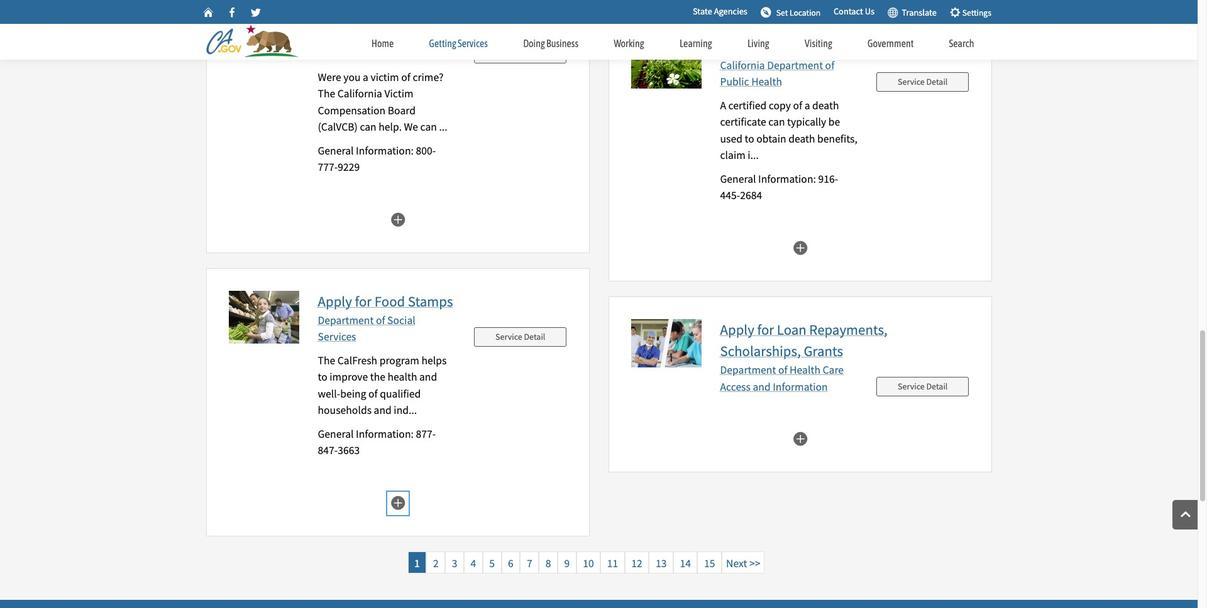 Task type: locate. For each thing, give the bounding box(es) containing it.
for left food
[[355, 292, 372, 310]]

repayments,
[[809, 320, 888, 339]]

and down helps
[[419, 371, 437, 384]]

claim
[[720, 148, 746, 162]]

board inside california victim compensation board
[[388, 47, 416, 61]]

doing business link
[[506, 25, 596, 57]]

0 vertical spatial health
[[751, 75, 782, 89]]

the down were
[[318, 87, 335, 101]]

1 vertical spatial department
[[318, 314, 374, 328]]

0 vertical spatial california
[[318, 30, 363, 44]]

open and close toggle to expand or shrink services card for apply for food stamps service image
[[390, 495, 405, 510]]

1 board from the top
[[388, 47, 416, 61]]

service detail link for apply for compensation for crime- related expenses
[[474, 44, 567, 64]]

compass image
[[760, 6, 772, 17]]

health inside "california department of public health"
[[751, 75, 782, 89]]

of down the the
[[368, 387, 378, 401]]

of inside department of health care access and information
[[778, 364, 788, 377]]

getting        services
[[429, 38, 488, 49]]

apply inside apply for loan repayments, scholarships, grants
[[720, 320, 754, 339]]

help.
[[379, 120, 402, 134]]

apply
[[318, 0, 352, 5], [720, 37, 754, 55], [318, 292, 352, 310], [720, 320, 754, 339]]

detail for apply for food stamps
[[524, 331, 545, 343]]

helps
[[422, 354, 447, 368]]

contact us link
[[834, 5, 875, 19]]

and left ind...
[[374, 404, 392, 418]]

settings
[[961, 7, 991, 18]]

of
[[825, 58, 835, 72], [401, 70, 411, 84], [793, 99, 802, 112], [376, 314, 385, 328], [778, 364, 788, 377], [368, 387, 378, 401]]

detail for apply for loan repayments, scholarships, grants
[[926, 381, 948, 392]]

learning link
[[662, 25, 730, 57]]

social
[[387, 314, 415, 328]]

compensation up expenses
[[375, 0, 463, 5]]

1 vertical spatial california
[[720, 58, 765, 72]]

california down related
[[318, 30, 363, 44]]

0 horizontal spatial health
[[751, 75, 782, 89]]

0 vertical spatial the
[[318, 87, 335, 101]]

for
[[355, 0, 372, 5], [466, 0, 482, 5], [757, 37, 774, 55], [355, 292, 372, 310], [757, 320, 774, 339]]

for left death
[[757, 37, 774, 55]]

program
[[380, 354, 419, 368]]

a
[[720, 99, 726, 112]]

1 horizontal spatial a
[[805, 99, 810, 112]]

4 link
[[464, 552, 483, 574]]

service detail for apply for food stamps
[[495, 331, 545, 343]]

a right you
[[363, 70, 368, 84]]

and right access
[[753, 380, 771, 394]]

stamps
[[408, 292, 453, 310]]

0 vertical spatial general information:
[[318, 144, 416, 158]]

board up "victim"
[[388, 47, 416, 61]]

service for apply for loan repayments, scholarships, grants
[[898, 381, 925, 392]]

the inside the calfresh program helps to improve the health and well-being of qualified households and ind...
[[318, 354, 335, 368]]

department down death
[[767, 58, 823, 72]]

0 vertical spatial services
[[458, 38, 488, 49]]

feedback element
[[0, 600, 1198, 609]]

apply inside apply for compensation for crime- related expenses
[[318, 0, 352, 5]]

2 vertical spatial california
[[337, 87, 382, 101]]

globe image
[[887, 6, 898, 17]]

general up 847-
[[318, 427, 354, 441]]

15
[[702, 557, 717, 571]]

can left ... in the left top of the page
[[420, 120, 437, 134]]

open and close toggle to expand or shrink services card for apply for loan repayments, scholarships, grants service image
[[793, 431, 808, 447]]

2 the from the top
[[318, 354, 335, 368]]

can left "help."
[[360, 120, 376, 134]]

1 vertical spatial information:
[[758, 172, 816, 186]]

15 link
[[698, 552, 722, 574]]

crime?
[[413, 70, 444, 84]]

general information: up 9229
[[318, 144, 416, 158]]

apply for apply for loan repayments, scholarships, grants
[[720, 320, 754, 339]]

0 horizontal spatial a
[[363, 70, 368, 84]]

2 horizontal spatial can
[[768, 115, 785, 129]]

the
[[370, 371, 385, 384]]

general up 445-
[[720, 172, 756, 186]]

information: down "help."
[[356, 144, 414, 158]]

apply up related
[[318, 0, 352, 5]]

california inside were you a victim of crime? the california victim compensation board (calvcb) can help. we can ...
[[337, 87, 382, 101]]

for up related
[[355, 0, 372, 5]]

services up calfresh
[[318, 330, 356, 344]]

a
[[363, 70, 368, 84], [805, 99, 810, 112]]

qualified
[[380, 387, 421, 401]]

department up access
[[720, 364, 776, 377]]

0 vertical spatial information:
[[356, 144, 414, 158]]

2 board from the top
[[388, 104, 416, 117]]

1 vertical spatial compensation
[[318, 47, 386, 61]]

settings button
[[946, 1, 996, 23]]

of down apply for food stamps
[[376, 314, 385, 328]]

12 link
[[625, 552, 649, 574]]

well-
[[318, 387, 340, 401]]

2 vertical spatial department
[[720, 364, 776, 377]]

2 horizontal spatial and
[[753, 380, 771, 394]]

loan
[[777, 320, 807, 339]]

for inside apply for loan repayments, scholarships, grants
[[757, 320, 774, 339]]

department inside department of health care access and information
[[720, 364, 776, 377]]

1 vertical spatial victim
[[384, 87, 413, 101]]

1 vertical spatial the
[[318, 354, 335, 368]]

compensation up you
[[318, 47, 386, 61]]

0 vertical spatial to
[[745, 132, 754, 146]]

services inside department of social services
[[318, 330, 356, 344]]

of up 'information'
[[778, 364, 788, 377]]

to
[[745, 132, 754, 146], [318, 371, 327, 384]]

0 vertical spatial department
[[767, 58, 823, 72]]

1 vertical spatial board
[[388, 104, 416, 117]]

apply for compensation for crime-related expenses service icon image
[[229, 0, 299, 39]]

1 the from the top
[[318, 87, 335, 101]]

445-
[[720, 189, 740, 202]]

death up be
[[812, 99, 839, 112]]

you
[[343, 70, 361, 84]]

1 horizontal spatial to
[[745, 132, 754, 146]]

service for apply for death certificate
[[898, 76, 925, 87]]

be
[[829, 115, 840, 129]]

a up typically
[[805, 99, 810, 112]]

health
[[751, 75, 782, 89], [790, 364, 821, 377]]

typically
[[787, 115, 826, 129]]

to up i... at the right
[[745, 132, 754, 146]]

a certified copy of a death certificate can typically be used to obtain death benefits, claim i...
[[720, 99, 858, 162]]

compensation up the (calvcb)
[[318, 104, 386, 117]]

general up the 777-
[[318, 144, 354, 158]]

general information:
[[318, 144, 416, 158], [720, 172, 818, 186], [318, 427, 416, 441]]

1 vertical spatial services
[[318, 330, 356, 344]]

general information: up 3663
[[318, 427, 416, 441]]

of right "victim"
[[401, 70, 411, 84]]

ca.gov logo image
[[206, 25, 304, 59]]

information
[[773, 380, 828, 394]]

for for apply for food stamps
[[355, 292, 372, 310]]

information: down ind...
[[356, 427, 414, 441]]

apply down agencies
[[720, 37, 754, 55]]

9229
[[338, 160, 360, 174]]

department up calfresh
[[318, 314, 374, 328]]

board inside were you a victim of crime? the california victim compensation board (calvcb) can help. we can ...
[[388, 104, 416, 117]]

department for department of health care access and information
[[720, 364, 776, 377]]

board up the we
[[388, 104, 416, 117]]

california for apply for compensation for crime- related expenses
[[318, 30, 363, 44]]

apply for food stamps service icon image
[[229, 291, 299, 344]]

compensation inside apply for compensation for crime- related expenses
[[375, 0, 463, 5]]

services right "getting"
[[458, 38, 488, 49]]

1 vertical spatial general
[[720, 172, 756, 186]]

certificate
[[720, 115, 766, 129]]

1 horizontal spatial and
[[419, 371, 437, 384]]

california up public
[[720, 58, 765, 72]]

1 vertical spatial to
[[318, 371, 327, 384]]

for up scholarships,
[[757, 320, 774, 339]]

of down visiting
[[825, 58, 835, 72]]

public
[[720, 75, 749, 89]]

1 horizontal spatial health
[[790, 364, 821, 377]]

compensation for for
[[375, 0, 463, 5]]

translate link
[[887, 4, 937, 20]]

can down copy
[[768, 115, 785, 129]]

1 horizontal spatial services
[[458, 38, 488, 49]]

0 vertical spatial compensation
[[375, 0, 463, 5]]

916- 445-2684
[[720, 172, 838, 202]]

0 vertical spatial general
[[318, 144, 354, 158]]

general information: for loan
[[720, 172, 818, 186]]

california inside "california department of public health"
[[720, 58, 765, 72]]

business
[[546, 38, 579, 49]]

california department of public health
[[720, 58, 835, 89]]

government
[[868, 38, 914, 49]]

apply up the department of social services link
[[318, 292, 352, 310]]

victim inside were you a victim of crime? the california victim compensation board (calvcb) can help. we can ...
[[384, 87, 413, 101]]

800- 777-9229
[[318, 144, 436, 174]]

agencies
[[714, 6, 748, 17]]

banner
[[0, 0, 1198, 60]]

department of social services
[[318, 314, 415, 344]]

6
[[506, 557, 516, 571]]

1 vertical spatial health
[[790, 364, 821, 377]]

information: for loan
[[758, 172, 816, 186]]

12
[[629, 557, 645, 571]]

detail for apply for death certificate
[[926, 76, 948, 87]]

home
[[371, 38, 394, 49]]

and inside department of health care access and information
[[753, 380, 771, 394]]

for for apply for loan repayments, scholarships, grants
[[757, 320, 774, 339]]

0 vertical spatial victim
[[365, 30, 394, 44]]

next >> link
[[722, 552, 765, 574]]

victim down expenses
[[365, 30, 394, 44]]

working link
[[596, 25, 662, 57]]

department inside department of social services
[[318, 314, 374, 328]]

calfresh
[[337, 354, 377, 368]]

compensation
[[375, 0, 463, 5], [318, 47, 386, 61], [318, 104, 386, 117]]

ind...
[[394, 404, 417, 418]]

search button
[[931, 25, 992, 58]]

1 vertical spatial a
[[805, 99, 810, 112]]

0 horizontal spatial to
[[318, 371, 327, 384]]

state agencies
[[693, 6, 748, 17]]

general for apply for food stamps
[[318, 144, 354, 158]]

working
[[614, 38, 644, 49]]

death down typically
[[789, 132, 815, 146]]

learning
[[680, 38, 712, 49]]

2 vertical spatial information:
[[356, 427, 414, 441]]

0 horizontal spatial can
[[360, 120, 376, 134]]

service detail link for apply for loan repayments, scholarships, grants
[[876, 377, 969, 397]]

of right copy
[[793, 99, 802, 112]]

general information: up 2684
[[720, 172, 818, 186]]

access
[[720, 380, 751, 394]]

california inside california victim compensation board
[[318, 30, 363, 44]]

1 vertical spatial general information:
[[720, 172, 818, 186]]

victim down "victim"
[[384, 87, 413, 101]]

health up 'information'
[[790, 364, 821, 377]]

2
[[431, 557, 441, 571]]

information: up 2684
[[758, 172, 816, 186]]

2 vertical spatial compensation
[[318, 104, 386, 117]]

the up 'improve'
[[318, 354, 335, 368]]

3
[[450, 557, 460, 571]]

compensation inside california victim compensation board
[[318, 47, 386, 61]]

0 vertical spatial board
[[388, 47, 416, 61]]

california down you
[[337, 87, 382, 101]]

1 horizontal spatial can
[[420, 120, 437, 134]]

can inside a certified copy of a death certificate can typically be used to obtain death benefits, claim i...
[[768, 115, 785, 129]]

department of health care access and information link
[[720, 364, 844, 394]]

0 vertical spatial a
[[363, 70, 368, 84]]

800-
[[416, 144, 436, 158]]

apply up scholarships,
[[720, 320, 754, 339]]

11
[[605, 557, 620, 571]]

health up copy
[[751, 75, 782, 89]]

2684
[[740, 189, 762, 202]]

apply for compensation for crime- related expenses link
[[318, 0, 526, 27]]

obtain
[[757, 132, 786, 146]]

apply for loan repayments, scholarships, grants link
[[720, 320, 888, 360]]

department inside "california department of public health"
[[767, 58, 823, 72]]

to up well- on the bottom
[[318, 371, 327, 384]]

service
[[495, 48, 522, 59], [898, 76, 925, 87], [495, 331, 522, 343], [898, 381, 925, 392]]

0 horizontal spatial services
[[318, 330, 356, 344]]

13
[[654, 557, 669, 571]]

8
[[543, 557, 553, 571]]

service detail for apply for loan repayments, scholarships, grants
[[898, 381, 948, 392]]



Task type: vqa. For each thing, say whether or not it's contained in the screenshot.
results
no



Task type: describe. For each thing, give the bounding box(es) containing it.
of inside department of social services
[[376, 314, 385, 328]]

households
[[318, 404, 372, 418]]

scholarships,
[[720, 342, 801, 360]]

to inside a certified copy of a death certificate can typically be used to obtain death benefits, claim i...
[[745, 132, 754, 146]]

0 horizontal spatial and
[[374, 404, 392, 418]]

service detail link for apply for death certificate
[[876, 72, 969, 92]]

care
[[823, 364, 844, 377]]

0 vertical spatial death
[[812, 99, 839, 112]]

1 link
[[408, 552, 427, 574]]

general for apply for loan repayments, scholarships, grants
[[720, 172, 756, 186]]

...
[[439, 120, 447, 134]]

7 link
[[520, 552, 539, 574]]

copy
[[769, 99, 791, 112]]

visiting link
[[787, 25, 850, 57]]

victim
[[371, 70, 399, 84]]

service detail link for apply for food stamps
[[474, 328, 567, 347]]

were
[[318, 70, 341, 84]]

grants
[[804, 342, 843, 360]]

california department of public health link
[[720, 58, 835, 89]]

10 link
[[576, 552, 601, 574]]

10
[[581, 557, 596, 571]]

related
[[318, 9, 364, 27]]

7
[[525, 557, 535, 571]]

certified
[[728, 99, 767, 112]]

apply for death certificate link
[[720, 37, 877, 55]]

service for apply for food stamps
[[495, 331, 522, 343]]

847-
[[318, 444, 338, 458]]

victim inside california victim compensation board
[[365, 30, 394, 44]]

6 link
[[501, 552, 520, 574]]

2 vertical spatial general information:
[[318, 427, 416, 441]]

777-
[[318, 160, 338, 174]]

were you a victim of crime? the california victim compensation board (calvcb) can help. we can ...
[[318, 70, 447, 134]]

8 link
[[539, 552, 558, 574]]

for left crime-
[[466, 0, 482, 5]]

next
[[726, 557, 747, 571]]

apply for apply for compensation for crime- related expenses
[[318, 0, 352, 5]]

california victim compensation board
[[318, 30, 416, 61]]

set location
[[776, 7, 821, 18]]

compensation inside were you a victim of crime? the california victim compensation board (calvcb) can help. we can ...
[[318, 104, 386, 117]]

department of health care access and information
[[720, 364, 844, 394]]

benefits,
[[817, 132, 858, 146]]

apply for loan repayments, scholarships, grants
[[720, 320, 888, 360]]

doing
[[523, 38, 545, 49]]

apply for death certificate service icon image
[[631, 36, 701, 88]]

california victim compensation board link
[[318, 30, 416, 61]]

i...
[[748, 148, 759, 162]]

contact
[[834, 6, 863, 17]]

gear image
[[950, 6, 961, 17]]

we
[[404, 120, 418, 134]]

1 vertical spatial death
[[789, 132, 815, 146]]

13 link
[[649, 552, 673, 574]]

apply for food stamps link
[[318, 292, 453, 310]]

department for department of social services
[[318, 314, 374, 328]]

information: for food
[[356, 144, 414, 158]]

translate
[[898, 7, 937, 18]]

health inside department of health care access and information
[[790, 364, 821, 377]]

877- 847-3663
[[318, 427, 436, 458]]

to inside the calfresh program helps to improve the health and well-being of qualified households and ind...
[[318, 371, 327, 384]]

877-
[[416, 427, 436, 441]]

1
[[412, 557, 422, 571]]

apply for loan repayments, scholarships, grants service icon image
[[631, 319, 701, 368]]

detail for apply for compensation for crime- related expenses
[[524, 48, 545, 59]]

the inside were you a victim of crime? the california victim compensation board (calvcb) can help. we can ...
[[318, 87, 335, 101]]

a inside were you a victim of crime? the california victim compensation board (calvcb) can help. we can ...
[[363, 70, 368, 84]]

(calvcb)
[[318, 120, 358, 134]]

of inside a certified copy of a death certificate can typically be used to obtain death benefits, claim i...
[[793, 99, 802, 112]]

apply for apply for food stamps
[[318, 292, 352, 310]]

set
[[776, 7, 788, 18]]

916-
[[818, 172, 838, 186]]

3 link
[[445, 552, 464, 574]]

open and close toggle to expand or shrink services card for apply for compensation for crime-related expenses service image
[[390, 211, 405, 227]]

contact us
[[834, 6, 875, 17]]

improve
[[330, 371, 368, 384]]

banner containing state agencies
[[0, 0, 1198, 60]]

9
[[562, 557, 572, 571]]

3663
[[338, 444, 360, 458]]

state
[[693, 6, 712, 17]]

2 vertical spatial general
[[318, 427, 354, 441]]

apply for compensation for crime- related expenses
[[318, 0, 526, 27]]

14 link
[[673, 552, 698, 574]]

doing business
[[523, 38, 579, 49]]

of inside were you a victim of crime? the california victim compensation board (calvcb) can help. we can ...
[[401, 70, 411, 84]]

search
[[949, 38, 974, 49]]

government link
[[850, 25, 931, 57]]

service for apply for compensation for crime- related expenses
[[495, 48, 522, 59]]

11 link
[[601, 552, 625, 574]]

living
[[748, 38, 769, 49]]

next >>
[[726, 557, 760, 571]]

home link
[[354, 25, 411, 57]]

a inside a certified copy of a death certificate can typically be used to obtain death benefits, claim i...
[[805, 99, 810, 112]]

service detail for apply for compensation for crime- related expenses
[[495, 48, 545, 59]]

living link
[[730, 25, 787, 57]]

general information: for food
[[318, 144, 416, 158]]

death
[[777, 37, 813, 55]]

location
[[790, 7, 821, 18]]

california for apply for death certificate
[[720, 58, 765, 72]]

the calfresh program helps to improve the health and well-being of qualified households and ind...
[[318, 354, 447, 418]]

compensation for victim
[[318, 47, 386, 61]]

of inside "california department of public health"
[[825, 58, 835, 72]]

food
[[375, 292, 405, 310]]

set location button
[[756, 1, 825, 23]]

5
[[487, 557, 497, 571]]

service detail for apply for death certificate
[[898, 76, 948, 87]]

crime-
[[485, 0, 526, 5]]

5 link
[[483, 552, 501, 574]]

for for apply for death certificate
[[757, 37, 774, 55]]

open and close toggle to expand or shrink services card for apply for death certificate service image
[[793, 239, 808, 255]]

us
[[865, 6, 875, 17]]

apply for apply for death certificate
[[720, 37, 754, 55]]

of inside the calfresh program helps to improve the health and well-being of qualified households and ind...
[[368, 387, 378, 401]]

for for apply for compensation for crime- related expenses
[[355, 0, 372, 5]]

visiting
[[805, 38, 832, 49]]



